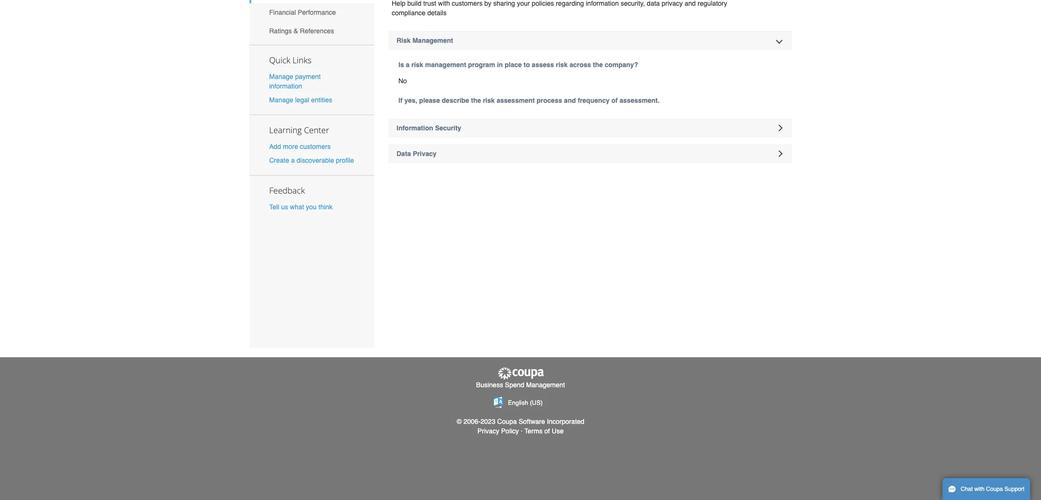 Task type: locate. For each thing, give the bounding box(es) containing it.
0 horizontal spatial with
[[438, 0, 450, 7]]

add more customers link
[[269, 143, 331, 150]]

data
[[397, 150, 411, 158]]

risk management heading
[[388, 31, 792, 50]]

0 horizontal spatial of
[[544, 427, 550, 435]]

and right privacy
[[685, 0, 696, 7]]

financial performance link
[[249, 3, 374, 22]]

privacy policy
[[477, 427, 519, 435]]

customers up discoverable on the left top
[[300, 143, 331, 150]]

references
[[300, 27, 334, 35]]

frequency
[[578, 97, 610, 104]]

2006-
[[464, 418, 481, 426]]

manage down quick
[[269, 73, 293, 80]]

compliance
[[392, 9, 425, 17]]

coupa supplier portal image
[[497, 367, 544, 381]]

1 horizontal spatial information
[[586, 0, 619, 7]]

1 horizontal spatial risk
[[483, 97, 495, 104]]

1 vertical spatial customers
[[300, 143, 331, 150]]

0 horizontal spatial information
[[269, 82, 302, 90]]

and right "process"
[[564, 97, 576, 104]]

1 horizontal spatial with
[[974, 486, 985, 493]]

assessment.
[[620, 97, 660, 104]]

privacy right data
[[413, 150, 437, 158]]

0 vertical spatial with
[[438, 0, 450, 7]]

with inside help build trust with customers by sharing your policies regarding information security, data privacy and regulatory compliance details
[[438, 0, 450, 7]]

a right create
[[291, 157, 295, 164]]

coupa inside button
[[986, 486, 1003, 493]]

1 horizontal spatial and
[[685, 0, 696, 7]]

policy
[[501, 427, 519, 435]]

use
[[552, 427, 564, 435]]

assessment
[[497, 97, 535, 104]]

information
[[586, 0, 619, 7], [269, 82, 302, 90]]

2 horizontal spatial risk
[[556, 61, 568, 69]]

coupa up policy
[[497, 418, 517, 426]]

of right frequency
[[611, 97, 618, 104]]

is
[[398, 61, 404, 69]]

information up manage legal entities link
[[269, 82, 302, 90]]

a right is
[[406, 61, 410, 69]]

management up (us)
[[526, 381, 565, 389]]

0 horizontal spatial and
[[564, 97, 576, 104]]

0 vertical spatial and
[[685, 0, 696, 7]]

a
[[406, 61, 410, 69], [291, 157, 295, 164]]

©
[[457, 418, 462, 426]]

1 vertical spatial privacy
[[477, 427, 499, 435]]

the right describe
[[471, 97, 481, 104]]

program
[[468, 61, 495, 69]]

0 vertical spatial privacy
[[413, 150, 437, 158]]

0 vertical spatial customers
[[452, 0, 483, 7]]

1 horizontal spatial of
[[611, 97, 618, 104]]

risk
[[411, 61, 423, 69], [556, 61, 568, 69], [483, 97, 495, 104]]

the right across in the right top of the page
[[593, 61, 603, 69]]

risk left across in the right top of the page
[[556, 61, 568, 69]]

spend
[[505, 381, 524, 389]]

of
[[611, 97, 618, 104], [544, 427, 550, 435]]

1 horizontal spatial coupa
[[986, 486, 1003, 493]]

you
[[306, 203, 317, 211]]

1 horizontal spatial a
[[406, 61, 410, 69]]

the
[[593, 61, 603, 69], [471, 97, 481, 104]]

please
[[419, 97, 440, 104]]

0 horizontal spatial risk
[[411, 61, 423, 69]]

links
[[293, 54, 311, 66]]

security
[[435, 124, 461, 132]]

privacy
[[413, 150, 437, 158], [477, 427, 499, 435]]

0 vertical spatial a
[[406, 61, 410, 69]]

trust
[[423, 0, 436, 7]]

help
[[392, 0, 405, 7]]

risk right is
[[411, 61, 423, 69]]

1 manage from the top
[[269, 73, 293, 80]]

manage left legal
[[269, 96, 293, 104]]

1 vertical spatial the
[[471, 97, 481, 104]]

information inside help build trust with customers by sharing your policies regarding information security, data privacy and regulatory compliance details
[[586, 0, 619, 7]]

quick links
[[269, 54, 311, 66]]

0 vertical spatial information
[[586, 0, 619, 7]]

privacy policy link
[[477, 427, 519, 435]]

1 vertical spatial of
[[544, 427, 550, 435]]

1 vertical spatial information
[[269, 82, 302, 90]]

1 vertical spatial and
[[564, 97, 576, 104]]

0 horizontal spatial a
[[291, 157, 295, 164]]

regulatory
[[698, 0, 727, 7]]

manage inside manage payment information
[[269, 73, 293, 80]]

build
[[407, 0, 421, 7]]

business
[[476, 381, 503, 389]]

manage payment information
[[269, 73, 321, 90]]

with
[[438, 0, 450, 7], [974, 486, 985, 493]]

0 horizontal spatial the
[[471, 97, 481, 104]]

with up details
[[438, 0, 450, 7]]

with right chat
[[974, 486, 985, 493]]

management
[[412, 37, 453, 44], [526, 381, 565, 389]]

0 vertical spatial manage
[[269, 73, 293, 80]]

with inside button
[[974, 486, 985, 493]]

1 horizontal spatial customers
[[452, 0, 483, 7]]

0 horizontal spatial customers
[[300, 143, 331, 150]]

yes,
[[404, 97, 417, 104]]

0 horizontal spatial coupa
[[497, 418, 517, 426]]

financial performance
[[269, 9, 336, 16]]

information security heading
[[388, 119, 792, 138]]

0 vertical spatial coupa
[[497, 418, 517, 426]]

think
[[318, 203, 333, 211]]

add more customers
[[269, 143, 331, 150]]

of left use
[[544, 427, 550, 435]]

0 horizontal spatial management
[[412, 37, 453, 44]]

quick
[[269, 54, 290, 66]]

and inside help build trust with customers by sharing your policies regarding information security, data privacy and regulatory compliance details
[[685, 0, 696, 7]]

information left security,
[[586, 0, 619, 7]]

1 vertical spatial with
[[974, 486, 985, 493]]

management up the management
[[412, 37, 453, 44]]

1 vertical spatial manage
[[269, 96, 293, 104]]

security,
[[621, 0, 645, 7]]

management inside dropdown button
[[412, 37, 453, 44]]

coupa left support on the right bottom of page
[[986, 486, 1003, 493]]

a for is
[[406, 61, 410, 69]]

process
[[537, 97, 562, 104]]

customers
[[452, 0, 483, 7], [300, 143, 331, 150]]

1 vertical spatial a
[[291, 157, 295, 164]]

across
[[570, 61, 591, 69]]

sharing
[[493, 0, 515, 7]]

0 horizontal spatial privacy
[[413, 150, 437, 158]]

privacy
[[662, 0, 683, 7]]

business spend management
[[476, 381, 565, 389]]

customers left by
[[452, 0, 483, 7]]

and
[[685, 0, 696, 7], [564, 97, 576, 104]]

data privacy
[[397, 150, 437, 158]]

manage for manage payment information
[[269, 73, 293, 80]]

manage
[[269, 73, 293, 80], [269, 96, 293, 104]]

risk left the assessment at top
[[483, 97, 495, 104]]

assess
[[532, 61, 554, 69]]

coupa
[[497, 418, 517, 426], [986, 486, 1003, 493]]

privacy down 2023
[[477, 427, 499, 435]]

2 manage from the top
[[269, 96, 293, 104]]

center
[[304, 124, 329, 136]]

payment
[[295, 73, 321, 80]]

1 horizontal spatial management
[[526, 381, 565, 389]]

0 vertical spatial the
[[593, 61, 603, 69]]

1 vertical spatial coupa
[[986, 486, 1003, 493]]

0 vertical spatial management
[[412, 37, 453, 44]]

1 horizontal spatial the
[[593, 61, 603, 69]]

information inside manage payment information
[[269, 82, 302, 90]]



Task type: vqa. For each thing, say whether or not it's contained in the screenshot.
© 2006-2023 Coupa Software Incorporated
yes



Task type: describe. For each thing, give the bounding box(es) containing it.
what
[[290, 203, 304, 211]]

regarding
[[556, 0, 584, 7]]

information
[[397, 124, 433, 132]]

in
[[497, 61, 503, 69]]

1 vertical spatial management
[[526, 381, 565, 389]]

information security
[[397, 124, 461, 132]]

software
[[519, 418, 545, 426]]

create a discoverable profile
[[269, 157, 354, 164]]

© 2006-2023 coupa software incorporated
[[457, 418, 584, 426]]

chat with coupa support
[[961, 486, 1025, 493]]

company?
[[605, 61, 638, 69]]

terms of use
[[524, 427, 564, 435]]

your
[[517, 0, 530, 7]]

more
[[283, 143, 298, 150]]

tell
[[269, 203, 279, 211]]

if
[[398, 97, 403, 104]]

chat with coupa support button
[[943, 478, 1030, 500]]

risk
[[397, 37, 411, 44]]

entities
[[311, 96, 332, 104]]

data privacy heading
[[388, 144, 792, 163]]

place
[[505, 61, 522, 69]]

if yes, please describe the risk assessment process and frequency of assessment.
[[398, 97, 660, 104]]

ratings
[[269, 27, 292, 35]]

is a risk management program in place to assess risk across the company?
[[398, 61, 638, 69]]

feedback
[[269, 185, 305, 196]]

legal
[[295, 96, 309, 104]]

management
[[425, 61, 466, 69]]

terms of use link
[[524, 427, 564, 435]]

chat
[[961, 486, 973, 493]]

data
[[647, 0, 660, 7]]

describe
[[442, 97, 469, 104]]

by
[[484, 0, 491, 7]]

a for create
[[291, 157, 295, 164]]

performance
[[298, 9, 336, 16]]

english (us)
[[508, 400, 543, 407]]

financial
[[269, 9, 296, 16]]

ratings & references
[[269, 27, 334, 35]]

1 horizontal spatial privacy
[[477, 427, 499, 435]]

2023
[[481, 418, 495, 426]]

incorporated
[[547, 418, 584, 426]]

customers inside help build trust with customers by sharing your policies regarding information security, data privacy and regulatory compliance details
[[452, 0, 483, 7]]

create a discoverable profile link
[[269, 157, 354, 164]]

manage legal entities link
[[269, 96, 332, 104]]

&
[[294, 27, 298, 35]]

information security button
[[388, 119, 792, 138]]

details
[[427, 9, 447, 17]]

data privacy button
[[388, 144, 792, 163]]

add
[[269, 143, 281, 150]]

manage payment information link
[[269, 73, 321, 90]]

risk management button
[[388, 31, 792, 50]]

us
[[281, 203, 288, 211]]

privacy inside "dropdown button"
[[413, 150, 437, 158]]

manage for manage legal entities
[[269, 96, 293, 104]]

learning
[[269, 124, 302, 136]]

help build trust with customers by sharing your policies regarding information security, data privacy and regulatory compliance details
[[392, 0, 727, 17]]

discoverable
[[297, 157, 334, 164]]

to
[[524, 61, 530, 69]]

tell us what you think button
[[269, 202, 333, 212]]

manage legal entities
[[269, 96, 332, 104]]

learning center
[[269, 124, 329, 136]]

create
[[269, 157, 289, 164]]

ratings & references link
[[249, 22, 374, 40]]

terms
[[524, 427, 543, 435]]

0 vertical spatial of
[[611, 97, 618, 104]]

(us)
[[530, 400, 543, 407]]

no
[[398, 77, 407, 85]]

risk management
[[397, 37, 453, 44]]

english
[[508, 400, 528, 407]]

support
[[1005, 486, 1025, 493]]

tell us what you think
[[269, 203, 333, 211]]

profile
[[336, 157, 354, 164]]

policies
[[532, 0, 554, 7]]



